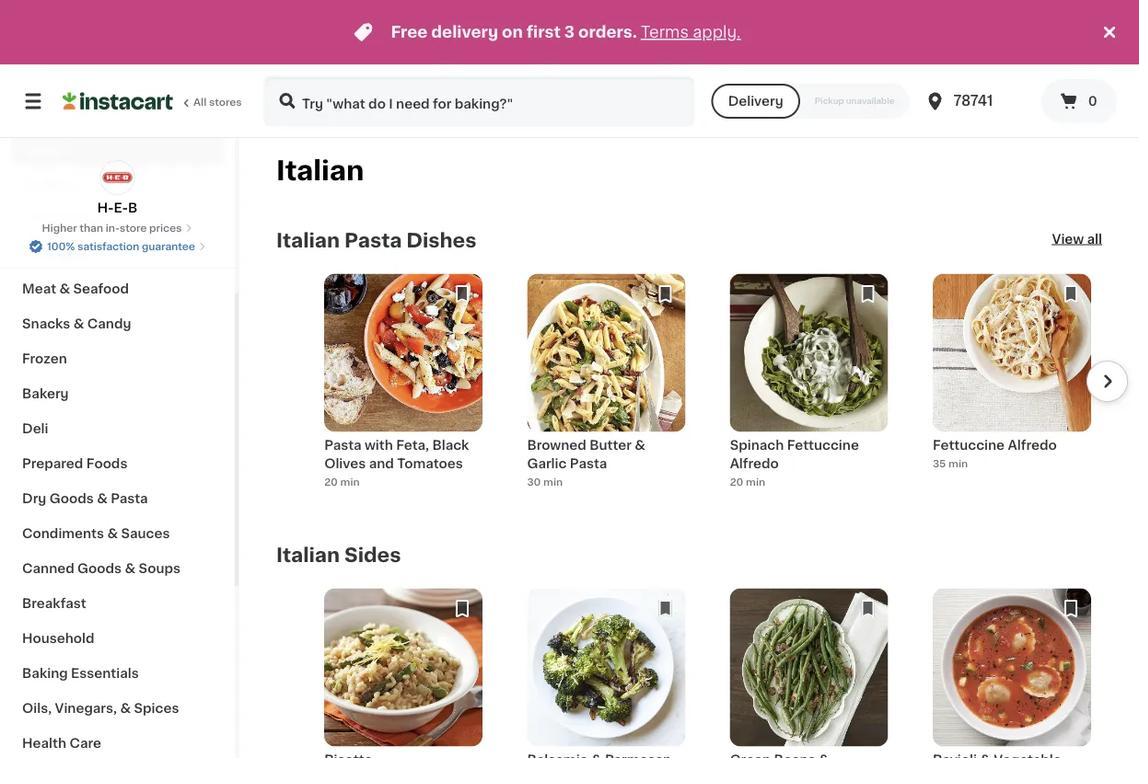 Task type: describe. For each thing, give the bounding box(es) containing it.
& inside 'browned butter & garlic pasta'
[[635, 439, 646, 452]]

beverages
[[22, 248, 93, 261]]

breakfast link
[[11, 587, 224, 622]]

view all
[[1052, 232, 1102, 245]]

terms apply. link
[[641, 24, 741, 40]]

all
[[1087, 232, 1102, 245]]

vinegars,
[[55, 703, 117, 716]]

20 min for pasta with feta, black olives and tomatoes
[[324, 477, 360, 487]]

recipes link
[[11, 132, 224, 167]]

service type group
[[712, 84, 909, 119]]

italian pasta dishes
[[276, 231, 477, 250]]

higher than in-store prices
[[42, 223, 182, 233]]

beverages link
[[11, 237, 224, 272]]

h-e-b
[[97, 202, 138, 215]]

health care link
[[11, 727, 224, 759]]

meat & seafood link
[[11, 272, 224, 307]]

0
[[1088, 95, 1097, 108]]

prepared foods link
[[11, 447, 224, 482]]

sides
[[344, 546, 401, 565]]

browned
[[527, 439, 586, 452]]

store
[[120, 223, 147, 233]]

tomatoes
[[397, 457, 463, 470]]

20 for pasta with feta, black olives and tomatoes
[[324, 477, 338, 487]]

canned goods & soups
[[22, 563, 180, 576]]

deli
[[22, 423, 48, 436]]

instacart logo image
[[63, 90, 173, 112]]

2 item carousel region from the top
[[276, 589, 1128, 759]]

& left candy
[[73, 318, 84, 331]]

feta,
[[396, 439, 429, 452]]

bakery link
[[11, 377, 224, 412]]

olives
[[324, 457, 366, 470]]

browned butter & garlic pasta
[[527, 439, 646, 470]]

on
[[502, 24, 523, 40]]

seafood
[[73, 283, 129, 296]]

meat & seafood
[[22, 283, 129, 296]]

2 fettuccine from the left
[[933, 439, 1005, 452]]

dry goods & pasta
[[22, 493, 148, 506]]

35 min
[[933, 459, 968, 469]]

dairy
[[22, 213, 58, 226]]

alfredo inside spinach fettuccine alfredo
[[730, 457, 779, 470]]

b
[[128, 202, 138, 215]]

prepared foods
[[22, 458, 127, 471]]

min for fettuccine alfredo
[[949, 459, 968, 469]]

free delivery on first 3 orders. terms apply.
[[391, 24, 741, 40]]

snacks
[[22, 318, 70, 331]]

delivery button
[[712, 84, 800, 119]]

first
[[527, 24, 561, 40]]

essentials
[[71, 668, 139, 681]]

italian for italian pasta dishes
[[276, 231, 340, 250]]

prices
[[149, 223, 182, 233]]

dry
[[22, 493, 46, 506]]

black
[[432, 439, 469, 452]]

baking essentials link
[[11, 657, 224, 692]]

household link
[[11, 622, 224, 657]]

dishes
[[406, 231, 477, 250]]

& left spices
[[120, 703, 131, 716]]

frozen
[[22, 353, 67, 366]]

butter
[[590, 439, 632, 452]]

100%
[[47, 242, 75, 252]]

0 button
[[1042, 79, 1117, 123]]

household
[[22, 633, 94, 646]]

all
[[193, 97, 207, 107]]

baking essentials
[[22, 668, 139, 681]]

recipe card group containing browned butter & garlic pasta
[[527, 274, 685, 500]]

dry goods & pasta link
[[11, 482, 224, 517]]

bakery
[[22, 388, 69, 401]]

meat
[[22, 283, 56, 296]]

30 min
[[527, 477, 563, 487]]

higher
[[42, 223, 77, 233]]

h-e-b logo image
[[100, 160, 135, 195]]

italian for italian sides
[[276, 546, 340, 565]]

min for pasta with feta, black olives and tomatoes
[[340, 477, 360, 487]]

recipe card group containing pasta with feta, black olives and tomatoes
[[324, 274, 483, 500]]

& left eggs
[[61, 213, 72, 226]]

snacks & candy link
[[11, 307, 224, 342]]

pasta with feta, black olives and tomatoes
[[324, 439, 469, 470]]

20 min for spinach fettuccine alfredo
[[730, 477, 765, 487]]

snacks & candy
[[22, 318, 131, 331]]

pasta inside 'browned butter & garlic pasta'
[[570, 457, 607, 470]]

stores
[[209, 97, 242, 107]]

& down foods
[[97, 493, 108, 506]]

guarantee
[[142, 242, 195, 252]]

candy
[[87, 318, 131, 331]]



Task type: vqa. For each thing, say whether or not it's contained in the screenshot.


Task type: locate. For each thing, give the bounding box(es) containing it.
deli link
[[11, 412, 224, 447]]

1 vertical spatial item carousel region
[[276, 589, 1128, 759]]

health care
[[22, 738, 101, 751]]

foods
[[86, 458, 127, 471]]

20 min
[[324, 477, 360, 487], [730, 477, 765, 487]]

breakfast
[[22, 598, 86, 611]]

fettuccine alfredo
[[933, 439, 1057, 452]]

0 vertical spatial italian
[[276, 157, 364, 184]]

2 20 min from the left
[[730, 477, 765, 487]]

item carousel region containing pasta with feta, black olives and tomatoes
[[276, 274, 1128, 500]]

italian
[[276, 157, 364, 184], [276, 231, 340, 250], [276, 546, 340, 565]]

& left soups
[[125, 563, 136, 576]]

italian for italian
[[276, 157, 364, 184]]

78741 button
[[924, 76, 1035, 127]]

Search field
[[265, 77, 693, 125]]

free
[[391, 24, 428, 40]]

20 down the olives
[[324, 477, 338, 487]]

goods down condiments & sauces
[[77, 563, 122, 576]]

produce
[[22, 178, 78, 191]]

min right "30" on the bottom left of page
[[543, 477, 563, 487]]

recipe card group containing spinach fettuccine alfredo
[[730, 274, 888, 500]]

and
[[369, 457, 394, 470]]

garlic
[[527, 457, 567, 470]]

pasta up condiments & sauces link
[[111, 493, 148, 506]]

goods
[[49, 493, 94, 506], [77, 563, 122, 576]]

dairy & eggs link
[[11, 202, 224, 237]]

view
[[1052, 232, 1084, 245]]

min for browned butter & garlic pasta
[[543, 477, 563, 487]]

0 vertical spatial goods
[[49, 493, 94, 506]]

20 min down the olives
[[324, 477, 360, 487]]

orders.
[[578, 24, 637, 40]]

condiments & sauces
[[22, 528, 170, 541]]

min down the olives
[[340, 477, 360, 487]]

prepared
[[22, 458, 83, 471]]

h-e-b link
[[97, 160, 138, 217]]

1 item carousel region from the top
[[276, 274, 1128, 500]]

3
[[564, 24, 575, 40]]

italian sides
[[276, 546, 401, 565]]

1 horizontal spatial 20
[[730, 477, 743, 487]]

2 italian from the top
[[276, 231, 340, 250]]

oils,
[[22, 703, 52, 716]]

20 for spinach fettuccine alfredo
[[730, 477, 743, 487]]

in-
[[106, 223, 120, 233]]

100% satisfaction guarantee button
[[29, 236, 206, 254]]

delivery
[[728, 95, 783, 108]]

1 horizontal spatial alfredo
[[1008, 439, 1057, 452]]

1 horizontal spatial fettuccine
[[933, 439, 1005, 452]]

dairy & eggs
[[22, 213, 108, 226]]

pasta left dishes
[[344, 231, 402, 250]]

than
[[80, 223, 103, 233]]

1 horizontal spatial 20 min
[[730, 477, 765, 487]]

20 min down spinach
[[730, 477, 765, 487]]

with
[[365, 439, 393, 452]]

produce link
[[11, 167, 224, 202]]

sauces
[[121, 528, 170, 541]]

delivery
[[431, 24, 498, 40]]

view all link
[[1052, 230, 1102, 252]]

&
[[61, 213, 72, 226], [59, 283, 70, 296], [73, 318, 84, 331], [635, 439, 646, 452], [97, 493, 108, 506], [107, 528, 118, 541], [125, 563, 136, 576], [120, 703, 131, 716]]

fettuccine right spinach
[[787, 439, 859, 452]]

apply.
[[693, 24, 741, 40]]

None search field
[[263, 76, 695, 127]]

1 vertical spatial goods
[[77, 563, 122, 576]]

0 horizontal spatial fettuccine
[[787, 439, 859, 452]]

all stores
[[193, 97, 242, 107]]

0 vertical spatial item carousel region
[[276, 274, 1128, 500]]

1 fettuccine from the left
[[787, 439, 859, 452]]

0 horizontal spatial 20 min
[[324, 477, 360, 487]]

min down spinach
[[746, 477, 765, 487]]

soups
[[139, 563, 180, 576]]

satisfaction
[[77, 242, 139, 252]]

pasta inside the dry goods & pasta link
[[111, 493, 148, 506]]

condiments & sauces link
[[11, 517, 224, 552]]

1 vertical spatial alfredo
[[730, 457, 779, 470]]

spices
[[134, 703, 179, 716]]

eggs
[[75, 213, 108, 226]]

spinach fettuccine alfredo
[[730, 439, 859, 470]]

fettuccine up 35 min
[[933, 439, 1005, 452]]

alfredo
[[1008, 439, 1057, 452], [730, 457, 779, 470]]

3 italian from the top
[[276, 546, 340, 565]]

limited time offer region
[[0, 0, 1099, 64]]

1 20 from the left
[[324, 477, 338, 487]]

2 vertical spatial italian
[[276, 546, 340, 565]]

oils, vinegars, & spices link
[[11, 692, 224, 727]]

oils, vinegars, & spices
[[22, 703, 179, 716]]

20
[[324, 477, 338, 487], [730, 477, 743, 487]]

goods for canned
[[77, 563, 122, 576]]

recipes
[[22, 143, 76, 156]]

canned goods & soups link
[[11, 552, 224, 587]]

35
[[933, 459, 946, 469]]

78741
[[954, 94, 993, 108]]

1 italian from the top
[[276, 157, 364, 184]]

& right meat at the left
[[59, 283, 70, 296]]

min right '35'
[[949, 459, 968, 469]]

e-
[[114, 202, 128, 215]]

baking
[[22, 668, 68, 681]]

terms
[[641, 24, 689, 40]]

min for spinach fettuccine alfredo
[[746, 477, 765, 487]]

& right butter
[[635, 439, 646, 452]]

& left sauces
[[107, 528, 118, 541]]

all stores link
[[63, 76, 243, 127]]

pasta up the olives
[[324, 439, 361, 452]]

h-
[[97, 202, 114, 215]]

min
[[949, 459, 968, 469], [340, 477, 360, 487], [543, 477, 563, 487], [746, 477, 765, 487]]

pasta down butter
[[570, 457, 607, 470]]

fettuccine inside spinach fettuccine alfredo
[[787, 439, 859, 452]]

1 20 min from the left
[[324, 477, 360, 487]]

condiments
[[22, 528, 104, 541]]

spinach
[[730, 439, 784, 452]]

0 horizontal spatial alfredo
[[730, 457, 779, 470]]

higher than in-store prices link
[[42, 221, 193, 236]]

recipe card group containing fettuccine alfredo
[[933, 274, 1091, 500]]

2 20 from the left
[[730, 477, 743, 487]]

0 horizontal spatial 20
[[324, 477, 338, 487]]

100% satisfaction guarantee
[[47, 242, 195, 252]]

canned
[[22, 563, 74, 576]]

1 vertical spatial italian
[[276, 231, 340, 250]]

health
[[22, 738, 66, 751]]

20 down spinach
[[730, 477, 743, 487]]

goods down the prepared foods
[[49, 493, 94, 506]]

goods for dry
[[49, 493, 94, 506]]

recipe card group
[[324, 274, 483, 500], [527, 274, 685, 500], [730, 274, 888, 500], [933, 274, 1091, 500], [324, 589, 483, 759], [527, 589, 685, 759], [730, 589, 888, 759], [933, 589, 1091, 759]]

30
[[527, 477, 541, 487]]

fettuccine
[[787, 439, 859, 452], [933, 439, 1005, 452]]

pasta inside the pasta with feta, black olives and tomatoes
[[324, 439, 361, 452]]

0 vertical spatial alfredo
[[1008, 439, 1057, 452]]

item carousel region
[[276, 274, 1128, 500], [276, 589, 1128, 759]]

pasta
[[344, 231, 402, 250], [324, 439, 361, 452], [570, 457, 607, 470], [111, 493, 148, 506]]



